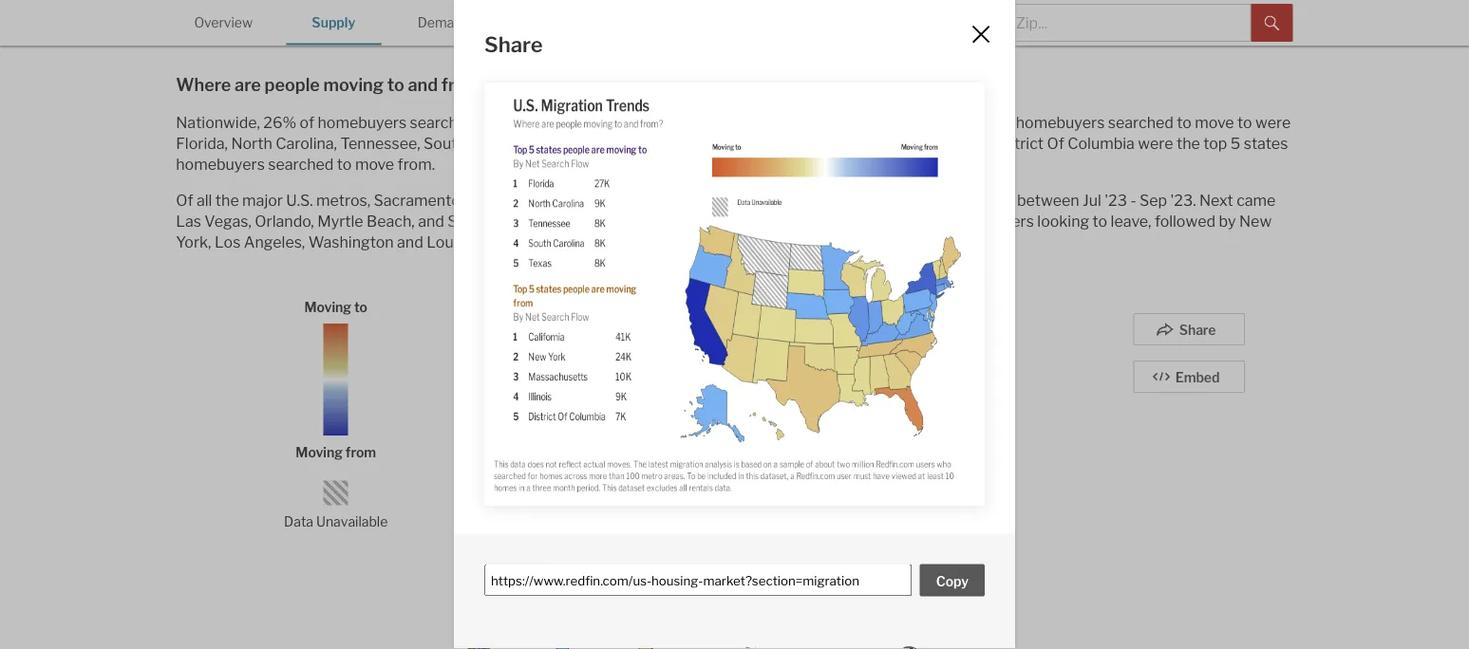 Task type: describe. For each thing, give the bounding box(es) containing it.
the up vegas,
[[216, 191, 239, 210]]

embed button
[[1134, 361, 1246, 394]]

0 horizontal spatial for
[[631, 191, 651, 210]]

searched up south
[[410, 113, 476, 132]]

while
[[608, 134, 645, 153]]

searched up francisco
[[562, 191, 628, 210]]

district
[[992, 134, 1044, 153]]

0 vertical spatial top
[[929, 113, 952, 132]]

of all the major u.s. metros, sacramento was the most searched for destination among homebuyers looking to relocate between  jul '23 - sep '23. next came las vegas, orlando, myrtle beach, and sarasota. san francisco was the most searched for destination among homebuyers looking to leave, followed by new york, los angeles, washington and louisville.
[[176, 191, 1276, 252]]

sacramento
[[374, 191, 461, 210]]

followed
[[1155, 212, 1216, 231]]

tennessee,
[[341, 134, 421, 153]]

demand link
[[396, 0, 491, 43]]

homebuyers down florida,
[[176, 155, 265, 174]]

overview
[[194, 15, 253, 31]]

submit search image
[[1265, 16, 1281, 31]]

los
[[215, 233, 241, 252]]

homebuyers up tennessee, at left top
[[318, 113, 407, 132]]

las
[[176, 212, 201, 231]]

south
[[424, 134, 466, 153]]

texas
[[564, 134, 605, 153]]

supply link
[[286, 0, 381, 43]]

1 vertical spatial among
[[893, 212, 942, 231]]

where are people moving to and from?
[[176, 75, 490, 95]]

1 horizontal spatial were
[[1256, 113, 1292, 132]]

area
[[681, 113, 712, 132]]

sarasota.
[[448, 212, 514, 231]]

share inside "element"
[[485, 33, 543, 58]]

and right the illinois,
[[963, 134, 989, 153]]

york, inside nationwide, 26% of homebuyers searched to move to a different metro area between jul '23 - sep '23. the top 5 states homebuyers searched to move to were florida, north carolina, tennessee, south carolina, and texas  while california, new york, massachusetts, illinois, and district of columbia were the top 5 states homebuyers searched to move from.
[[758, 134, 794, 153]]

searched up 'columbia'
[[1109, 113, 1174, 132]]

embed
[[1176, 370, 1220, 386]]

share inside button
[[1180, 323, 1217, 339]]

1 vertical spatial were
[[1139, 134, 1174, 153]]

california,
[[649, 134, 719, 153]]

of inside nationwide, 26% of homebuyers searched to move to a different metro area between jul '23 - sep '23. the top 5 states homebuyers searched to move to were florida, north carolina, tennessee, south carolina, and texas  while california, new york, massachusetts, illinois, and district of columbia were the top 5 states homebuyers searched to move from.
[[1048, 134, 1065, 153]]

1 horizontal spatial for
[[786, 212, 807, 231]]

1 carolina, from the left
[[276, 134, 337, 153]]

1 horizontal spatial most
[[678, 212, 714, 231]]

'23. inside of all the major u.s. metros, sacramento was the most searched for destination among homebuyers looking to relocate between  jul '23 - sep '23. next came las vegas, orlando, myrtle beach, and sarasota. san francisco was the most searched for destination among homebuyers looking to leave, followed by new york, los angeles, washington and louisville.
[[1171, 191, 1197, 210]]

jul inside of all the major u.s. metros, sacramento was the most searched for destination among homebuyers looking to relocate between  jul '23 - sep '23. next came las vegas, orlando, myrtle beach, and sarasota. san francisco was the most searched for destination among homebuyers looking to leave, followed by new york, los angeles, washington and louisville.
[[1083, 191, 1102, 210]]

illinois,
[[912, 134, 960, 153]]

next
[[1200, 191, 1234, 210]]

by
[[1220, 212, 1237, 231]]

vegas,
[[205, 212, 252, 231]]

overview link
[[176, 0, 271, 43]]

0 horizontal spatial u.s.
[[176, 16, 215, 42]]

0 vertical spatial was
[[464, 191, 492, 210]]

all
[[197, 191, 212, 210]]

copy
[[937, 575, 969, 591]]

share element
[[485, 30, 954, 61]]

massachusetts,
[[797, 134, 908, 153]]

of inside of all the major u.s. metros, sacramento was the most searched for destination among homebuyers looking to relocate between  jul '23 - sep '23. next came las vegas, orlando, myrtle beach, and sarasota. san francisco was the most searched for destination among homebuyers looking to leave, followed by new york, los angeles, washington and louisville.
[[176, 191, 193, 210]]

demand
[[418, 15, 470, 31]]

moving from
[[296, 445, 376, 461]]

florida,
[[176, 134, 228, 153]]

moving for moving to
[[305, 300, 352, 316]]

0 horizontal spatial destination
[[655, 191, 735, 210]]

supply
[[312, 15, 356, 31]]

and down "sacramento"
[[418, 212, 445, 231]]

the
[[898, 113, 925, 132]]

'23 inside of all the major u.s. metros, sacramento was the most searched for destination among homebuyers looking to relocate between  jul '23 - sep '23. next came las vegas, orlando, myrtle beach, and sarasota. san francisco was the most searched for destination among homebuyers looking to leave, followed by new york, los angeles, washington and louisville.
[[1105, 191, 1128, 210]]

0 vertical spatial 5
[[956, 113, 966, 132]]

searched down nationwide, 26% of homebuyers searched to move to a different metro area between jul '23 - sep '23. the top 5 states homebuyers searched to move to were florida, north carolina, tennessee, south carolina, and texas  while california, new york, massachusetts, illinois, and district of columbia were the top 5 states homebuyers searched to move from.
[[717, 212, 783, 231]]

nationwide, 26% of homebuyers searched to move to a different metro area between jul '23 - sep '23. the top 5 states homebuyers searched to move to were florida, north carolina, tennessee, south carolina, and texas  while california, new york, massachusetts, illinois, and district of columbia were the top 5 states homebuyers searched to move from.
[[176, 113, 1292, 174]]

washington
[[309, 233, 394, 252]]

from?
[[442, 75, 490, 95]]

share button
[[1134, 314, 1246, 346]]

sep inside of all the major u.s. metros, sacramento was the most searched for destination among homebuyers looking to relocate between  jul '23 - sep '23. next came las vegas, orlando, myrtle beach, and sarasota. san francisco was the most searched for destination among homebuyers looking to leave, followed by new york, los angeles, washington and louisville.
[[1140, 191, 1168, 210]]

columbia
[[1068, 134, 1135, 153]]

from.
[[398, 155, 435, 174]]

1 vertical spatial destination
[[810, 212, 890, 231]]

people
[[265, 75, 320, 95]]

north
[[231, 134, 272, 153]]

none field inside share dialog
[[485, 566, 913, 598]]

0 horizontal spatial move
[[355, 155, 394, 174]]

homebuyers down massachusetts, at the top right
[[790, 191, 879, 210]]

major
[[242, 191, 283, 210]]

new inside nationwide, 26% of homebuyers searched to move to a different metro area between jul '23 - sep '23. the top 5 states homebuyers searched to move to were florida, north carolina, tennessee, south carolina, and texas  while california, new york, massachusetts, illinois, and district of columbia were the top 5 states homebuyers searched to move from.
[[723, 134, 755, 153]]

homebuyers down relocate at the top of the page
[[946, 212, 1035, 231]]



Task type: locate. For each thing, give the bounding box(es) containing it.
1 horizontal spatial states
[[1244, 134, 1289, 153]]

among down nationwide, 26% of homebuyers searched to move to a different metro area between jul '23 - sep '23. the top 5 states homebuyers searched to move to were florida, north carolina, tennessee, south carolina, and texas  while california, new york, massachusetts, illinois, and district of columbia were the top 5 states homebuyers searched to move from.
[[738, 191, 787, 210]]

top up next
[[1204, 134, 1228, 153]]

1 horizontal spatial move
[[497, 113, 536, 132]]

most up san
[[522, 191, 559, 210]]

0 vertical spatial most
[[522, 191, 559, 210]]

homebuyers up 'columbia'
[[1016, 113, 1105, 132]]

york, inside of all the major u.s. metros, sacramento was the most searched for destination among homebuyers looking to relocate between  jul '23 - sep '23. next came las vegas, orlando, myrtle beach, and sarasota. san francisco was the most searched for destination among homebuyers looking to leave, followed by new york, los angeles, washington and louisville.
[[176, 233, 211, 252]]

of
[[1048, 134, 1065, 153], [176, 191, 193, 210]]

nationwide,
[[176, 113, 260, 132]]

1 horizontal spatial was
[[619, 212, 647, 231]]

1 vertical spatial for
[[786, 212, 807, 231]]

the up san
[[495, 191, 519, 210]]

None field
[[485, 566, 913, 598]]

moving
[[305, 300, 352, 316], [296, 445, 343, 461]]

1 horizontal spatial -
[[1131, 191, 1137, 210]]

0 horizontal spatial -
[[829, 113, 835, 132]]

0 horizontal spatial york,
[[176, 233, 211, 252]]

1 vertical spatial most
[[678, 212, 714, 231]]

data unavailable
[[284, 515, 388, 531]]

u.s. migration trends
[[176, 16, 389, 42]]

san
[[517, 212, 544, 231]]

0 horizontal spatial share
[[485, 33, 543, 58]]

1 vertical spatial top
[[1204, 134, 1228, 153]]

'23. inside nationwide, 26% of homebuyers searched to move to a different metro area between jul '23 - sep '23. the top 5 states homebuyers searched to move to were florida, north carolina, tennessee, south carolina, and texas  while california, new york, massachusetts, illinois, and district of columbia were the top 5 states homebuyers searched to move from.
[[869, 113, 894, 132]]

top up the illinois,
[[929, 113, 952, 132]]

destination down california,
[[655, 191, 735, 210]]

york, left massachusetts, at the top right
[[758, 134, 794, 153]]

different
[[569, 113, 631, 132]]

0 horizontal spatial among
[[738, 191, 787, 210]]

0 vertical spatial were
[[1256, 113, 1292, 132]]

1 vertical spatial moving
[[296, 445, 343, 461]]

0 vertical spatial share
[[485, 33, 543, 58]]

-
[[829, 113, 835, 132], [1131, 191, 1137, 210]]

0 horizontal spatial were
[[1139, 134, 1174, 153]]

1 horizontal spatial jul
[[1083, 191, 1102, 210]]

2 carolina, from the left
[[470, 134, 531, 153]]

of left the all
[[176, 191, 193, 210]]

26%
[[264, 113, 297, 132]]

'23. up followed
[[1171, 191, 1197, 210]]

and down a
[[534, 134, 561, 153]]

1 vertical spatial 5
[[1231, 134, 1241, 153]]

0 vertical spatial moving
[[305, 300, 352, 316]]

u.s. inside of all the major u.s. metros, sacramento was the most searched for destination among homebuyers looking to relocate between  jul '23 - sep '23. next came las vegas, orlando, myrtle beach, and sarasota. san francisco was the most searched for destination among homebuyers looking to leave, followed by new york, los angeles, washington and louisville.
[[286, 191, 313, 210]]

move down tennessee, at left top
[[355, 155, 394, 174]]

0 vertical spatial between
[[715, 113, 778, 132]]

1 horizontal spatial '23
[[1105, 191, 1128, 210]]

states
[[969, 113, 1013, 132], [1244, 134, 1289, 153]]

1 vertical spatial '23.
[[1171, 191, 1197, 210]]

1 horizontal spatial '23.
[[1171, 191, 1197, 210]]

moving
[[324, 75, 384, 95]]

'23. left the
[[869, 113, 894, 132]]

metros,
[[316, 191, 371, 210]]

migration
[[219, 16, 316, 42]]

1 vertical spatial sep
[[1140, 191, 1168, 210]]

from
[[346, 445, 376, 461]]

unavailable
[[316, 515, 388, 531]]

top
[[929, 113, 952, 132], [1204, 134, 1228, 153]]

1 horizontal spatial new
[[1240, 212, 1272, 231]]

leave,
[[1111, 212, 1152, 231]]

'23 inside nationwide, 26% of homebuyers searched to move to a different metro area between jul '23 - sep '23. the top 5 states homebuyers searched to move to were florida, north carolina, tennessee, south carolina, and texas  while california, new york, massachusetts, illinois, and district of columbia were the top 5 states homebuyers searched to move from.
[[803, 113, 826, 132]]

among down the illinois,
[[893, 212, 942, 231]]

of
[[300, 113, 315, 132]]

'23 up the leave,
[[1105, 191, 1128, 210]]

0 horizontal spatial '23
[[803, 113, 826, 132]]

angeles,
[[244, 233, 305, 252]]

copy button
[[920, 566, 985, 598]]

trends
[[321, 16, 389, 42]]

0 horizontal spatial between
[[715, 113, 778, 132]]

0 vertical spatial sep
[[838, 113, 866, 132]]

the inside nationwide, 26% of homebuyers searched to move to a different metro area between jul '23 - sep '23. the top 5 states homebuyers searched to move to were florida, north carolina, tennessee, south carolina, and texas  while california, new york, massachusetts, illinois, and district of columbia were the top 5 states homebuyers searched to move from.
[[1177, 134, 1201, 153]]

1 vertical spatial states
[[1244, 134, 1289, 153]]

1 vertical spatial u.s.
[[286, 191, 313, 210]]

came
[[1237, 191, 1276, 210]]

of right district
[[1048, 134, 1065, 153]]

move left a
[[497, 113, 536, 132]]

sep
[[838, 113, 866, 132], [1140, 191, 1168, 210]]

between right relocate at the top of the page
[[1018, 191, 1080, 210]]

move
[[497, 113, 536, 132], [1196, 113, 1235, 132], [355, 155, 394, 174]]

states up district
[[969, 113, 1013, 132]]

homebuyers
[[318, 113, 407, 132], [1016, 113, 1105, 132], [176, 155, 265, 174], [790, 191, 879, 210], [946, 212, 1035, 231]]

york,
[[758, 134, 794, 153], [176, 233, 211, 252]]

new right california,
[[723, 134, 755, 153]]

for
[[631, 191, 651, 210], [786, 212, 807, 231]]

were up "came"
[[1256, 113, 1292, 132]]

share up from? on the left of the page
[[485, 33, 543, 58]]

and
[[408, 75, 438, 95], [534, 134, 561, 153], [963, 134, 989, 153], [418, 212, 445, 231], [397, 233, 424, 252]]

1 vertical spatial new
[[1240, 212, 1272, 231]]

were right 'columbia'
[[1139, 134, 1174, 153]]

0 vertical spatial looking
[[883, 191, 935, 210]]

1 horizontal spatial sep
[[1140, 191, 1168, 210]]

0 horizontal spatial looking
[[883, 191, 935, 210]]

0 vertical spatial for
[[631, 191, 651, 210]]

jul
[[781, 113, 800, 132], [1083, 191, 1102, 210]]

- inside nationwide, 26% of homebuyers searched to move to a different metro area between jul '23 - sep '23. the top 5 states homebuyers searched to move to were florida, north carolina, tennessee, south carolina, and texas  while california, new york, massachusetts, illinois, and district of columbia were the top 5 states homebuyers searched to move from.
[[829, 113, 835, 132]]

0 vertical spatial jul
[[781, 113, 800, 132]]

myrtle
[[318, 212, 364, 231]]

0 horizontal spatial of
[[176, 191, 193, 210]]

1 vertical spatial was
[[619, 212, 647, 231]]

new down "came"
[[1240, 212, 1272, 231]]

0 vertical spatial -
[[829, 113, 835, 132]]

map of u.s. migration by state image
[[485, 84, 985, 507]]

sep up the leave,
[[1140, 191, 1168, 210]]

and left from? on the left of the page
[[408, 75, 438, 95]]

0 horizontal spatial states
[[969, 113, 1013, 132]]

destination down massachusetts, at the top right
[[810, 212, 890, 231]]

new inside of all the major u.s. metros, sacramento was the most searched for destination among homebuyers looking to relocate between  jul '23 - sep '23. next came las vegas, orlando, myrtle beach, and sarasota. san francisco was the most searched for destination among homebuyers looking to leave, followed by new york, los angeles, washington and louisville.
[[1240, 212, 1272, 231]]

the right francisco
[[651, 212, 674, 231]]

between
[[715, 113, 778, 132], [1018, 191, 1080, 210]]

the
[[1177, 134, 1201, 153], [216, 191, 239, 210], [495, 191, 519, 210], [651, 212, 674, 231]]

0 vertical spatial states
[[969, 113, 1013, 132]]

jul down 'columbia'
[[1083, 191, 1102, 210]]

1 horizontal spatial 5
[[1231, 134, 1241, 153]]

1 horizontal spatial york,
[[758, 134, 794, 153]]

share up "embed" button
[[1180, 323, 1217, 339]]

u.s. up orlando,
[[286, 191, 313, 210]]

and down beach,
[[397, 233, 424, 252]]

was right francisco
[[619, 212, 647, 231]]

share dialog
[[454, 0, 1016, 650]]

2 horizontal spatial move
[[1196, 113, 1235, 132]]

1 vertical spatial york,
[[176, 233, 211, 252]]

was up sarasota.
[[464, 191, 492, 210]]

1 horizontal spatial carolina,
[[470, 134, 531, 153]]

1 vertical spatial looking
[[1038, 212, 1090, 231]]

Search Trends by City, Zip... search field
[[847, 4, 1252, 42]]

5
[[956, 113, 966, 132], [1231, 134, 1241, 153]]

5 up the illinois,
[[956, 113, 966, 132]]

sep inside nationwide, 26% of homebuyers searched to move to a different metro area between jul '23 - sep '23. the top 5 states homebuyers searched to move to were florida, north carolina, tennessee, south carolina, and texas  while california, new york, massachusetts, illinois, and district of columbia were the top 5 states homebuyers searched to move from.
[[838, 113, 866, 132]]

u.s.
[[176, 16, 215, 42], [286, 191, 313, 210]]

jul inside nationwide, 26% of homebuyers searched to move to a different metro area between jul '23 - sep '23. the top 5 states homebuyers searched to move to were florida, north carolina, tennessee, south carolina, and texas  while california, new york, massachusetts, illinois, and district of columbia were the top 5 states homebuyers searched to move from.
[[781, 113, 800, 132]]

move up next
[[1196, 113, 1235, 132]]

0 horizontal spatial sep
[[838, 113, 866, 132]]

1 horizontal spatial looking
[[1038, 212, 1090, 231]]

0 vertical spatial u.s.
[[176, 16, 215, 42]]

a
[[558, 113, 566, 132]]

francisco
[[548, 212, 616, 231]]

relocate
[[956, 191, 1014, 210]]

0 vertical spatial new
[[723, 134, 755, 153]]

1 vertical spatial share
[[1180, 323, 1217, 339]]

1 horizontal spatial among
[[893, 212, 942, 231]]

1 horizontal spatial share
[[1180, 323, 1217, 339]]

1 vertical spatial -
[[1131, 191, 1137, 210]]

searched
[[410, 113, 476, 132], [1109, 113, 1174, 132], [268, 155, 334, 174], [562, 191, 628, 210], [717, 212, 783, 231]]

are
[[235, 75, 261, 95]]

were
[[1256, 113, 1292, 132], [1139, 134, 1174, 153]]

0 vertical spatial '23
[[803, 113, 826, 132]]

most
[[522, 191, 559, 210], [678, 212, 714, 231]]

0 horizontal spatial carolina,
[[276, 134, 337, 153]]

looking left the leave,
[[1038, 212, 1090, 231]]

share
[[485, 33, 543, 58], [1180, 323, 1217, 339]]

where
[[176, 75, 231, 95]]

to
[[387, 75, 404, 95], [479, 113, 494, 132], [540, 113, 554, 132], [1178, 113, 1192, 132], [1238, 113, 1253, 132], [337, 155, 352, 174], [938, 191, 953, 210], [1093, 212, 1108, 231], [354, 300, 368, 316]]

states up "came"
[[1244, 134, 1289, 153]]

1 vertical spatial of
[[176, 191, 193, 210]]

0 horizontal spatial 5
[[956, 113, 966, 132]]

1 vertical spatial between
[[1018, 191, 1080, 210]]

beach,
[[367, 212, 415, 231]]

1 horizontal spatial of
[[1048, 134, 1065, 153]]

u.s. up where
[[176, 16, 215, 42]]

- inside of all the major u.s. metros, sacramento was the most searched for destination among homebuyers looking to relocate between  jul '23 - sep '23. next came las vegas, orlando, myrtle beach, and sarasota. san francisco was the most searched for destination among homebuyers looking to leave, followed by new york, los angeles, washington and louisville.
[[1131, 191, 1137, 210]]

'23 up massachusetts, at the top right
[[803, 113, 826, 132]]

jul up massachusetts, at the top right
[[781, 113, 800, 132]]

0 vertical spatial york,
[[758, 134, 794, 153]]

data
[[284, 515, 314, 531]]

louisville.
[[427, 233, 496, 252]]

0 vertical spatial destination
[[655, 191, 735, 210]]

0 horizontal spatial top
[[929, 113, 952, 132]]

0 horizontal spatial new
[[723, 134, 755, 153]]

metro
[[634, 113, 678, 132]]

among
[[738, 191, 787, 210], [893, 212, 942, 231]]

moving left from
[[296, 445, 343, 461]]

0 horizontal spatial most
[[522, 191, 559, 210]]

5 up next
[[1231, 134, 1241, 153]]

0 vertical spatial of
[[1048, 134, 1065, 153]]

0 horizontal spatial jul
[[781, 113, 800, 132]]

between inside of all the major u.s. metros, sacramento was the most searched for destination among homebuyers looking to relocate between  jul '23 - sep '23. next came las vegas, orlando, myrtle beach, and sarasota. san francisco was the most searched for destination among homebuyers looking to leave, followed by new york, los angeles, washington and louisville.
[[1018, 191, 1080, 210]]

0 vertical spatial among
[[738, 191, 787, 210]]

0 vertical spatial '23.
[[869, 113, 894, 132]]

was
[[464, 191, 492, 210], [619, 212, 647, 231]]

0 horizontal spatial was
[[464, 191, 492, 210]]

sep up massachusetts, at the top right
[[838, 113, 866, 132]]

moving down washington
[[305, 300, 352, 316]]

looking down the illinois,
[[883, 191, 935, 210]]

0 horizontal spatial '23.
[[869, 113, 894, 132]]

searched down of
[[268, 155, 334, 174]]

looking
[[883, 191, 935, 210], [1038, 212, 1090, 231]]

1 horizontal spatial between
[[1018, 191, 1080, 210]]

'23
[[803, 113, 826, 132], [1105, 191, 1128, 210]]

carolina,
[[276, 134, 337, 153], [470, 134, 531, 153]]

york, down las
[[176, 233, 211, 252]]

- up massachusetts, at the top right
[[829, 113, 835, 132]]

1 vertical spatial '23
[[1105, 191, 1128, 210]]

1 horizontal spatial top
[[1204, 134, 1228, 153]]

the up next
[[1177, 134, 1201, 153]]

orlando,
[[255, 212, 314, 231]]

1 vertical spatial jul
[[1083, 191, 1102, 210]]

destination
[[655, 191, 735, 210], [810, 212, 890, 231]]

'23.
[[869, 113, 894, 132], [1171, 191, 1197, 210]]

between inside nationwide, 26% of homebuyers searched to move to a different metro area between jul '23 - sep '23. the top 5 states homebuyers searched to move to were florida, north carolina, tennessee, south carolina, and texas  while california, new york, massachusetts, illinois, and district of columbia were the top 5 states homebuyers searched to move from.
[[715, 113, 778, 132]]

1 horizontal spatial destination
[[810, 212, 890, 231]]

carolina, down of
[[276, 134, 337, 153]]

carolina, right south
[[470, 134, 531, 153]]

moving for moving from
[[296, 445, 343, 461]]

1 horizontal spatial u.s.
[[286, 191, 313, 210]]

new
[[723, 134, 755, 153], [1240, 212, 1272, 231]]

most down california,
[[678, 212, 714, 231]]

between right area
[[715, 113, 778, 132]]

moving to
[[305, 300, 368, 316]]

- up the leave,
[[1131, 191, 1137, 210]]



Task type: vqa. For each thing, say whether or not it's contained in the screenshot.
/mo for $2,200+ /mo
no



